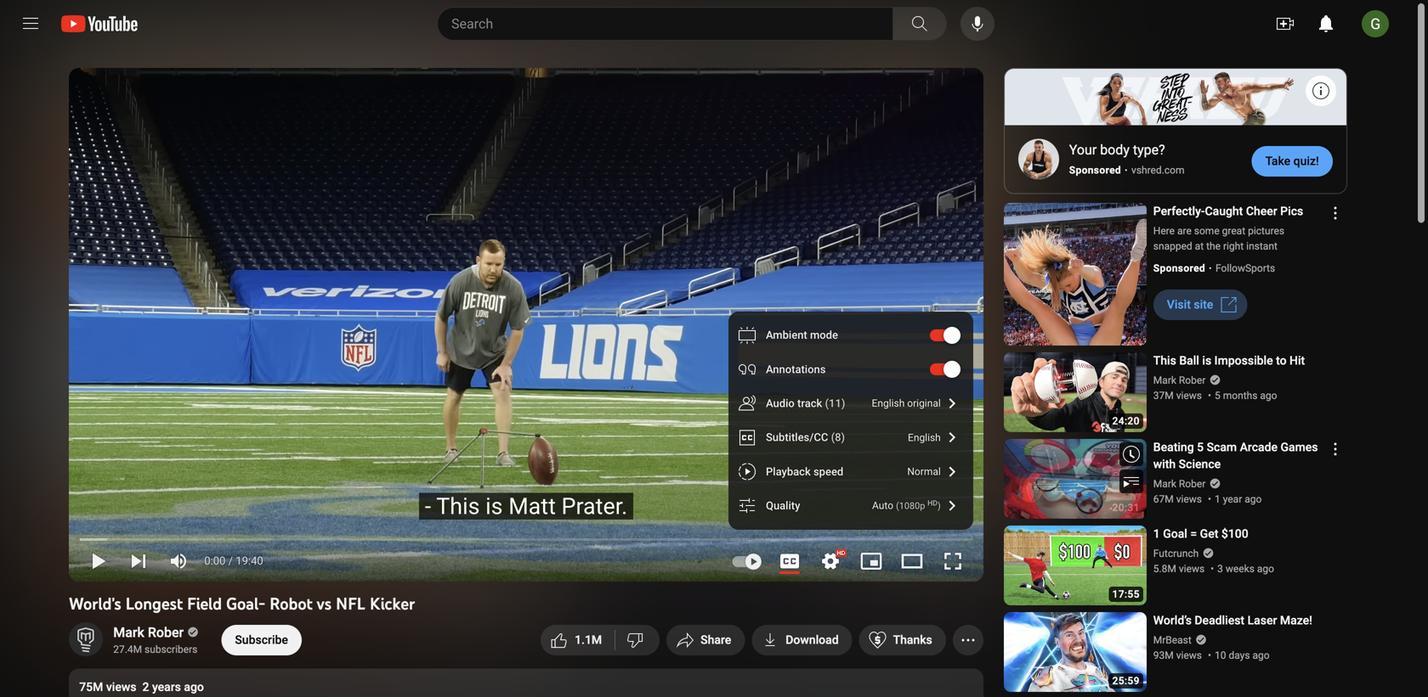 Task type: describe. For each thing, give the bounding box(es) containing it.
sponsored for followsports
[[1153, 263, 1206, 274]]

(8)
[[831, 432, 845, 444]]

world's
[[1153, 614, 1192, 628]]

25 minutes, 59 seconds element
[[1112, 676, 1140, 688]]

Visit site text field
[[1167, 298, 1213, 312]]

75m
[[79, 681, 103, 695]]

75m views
[[79, 681, 136, 695]]

ago for 10 days ago
[[1253, 650, 1270, 662]]

1 for 1 . 1 m
[[575, 634, 582, 648]]

some
[[1194, 225, 1220, 237]]

track
[[797, 397, 822, 410]]

subscribe
[[235, 634, 288, 648]]

)
[[938, 501, 941, 512]]

with
[[1153, 458, 1176, 472]]

93m
[[1153, 650, 1174, 662]]

pictures
[[1248, 225, 1285, 237]]

annotations
[[766, 363, 826, 376]]

are
[[1177, 225, 1192, 237]]

here
[[1153, 225, 1175, 237]]

beating
[[1153, 441, 1194, 455]]

mark rober link
[[113, 624, 185, 643]]

27.4m
[[113, 645, 142, 657]]

20:31 link
[[1004, 439, 1147, 521]]

1 . 1 m
[[575, 634, 602, 648]]

auto (1080p hd )
[[872, 499, 941, 512]]

games
[[1281, 441, 1318, 455]]

ambient mode
[[766, 329, 838, 342]]

perfectly-
[[1153, 204, 1205, 218]]

original
[[907, 398, 941, 410]]

prater.
[[562, 493, 628, 520]]

this ball is impossible to hit by mark rober 37,589,985 views 5 months ago 24 minutes element
[[1153, 353, 1325, 370]]

1 for 1 goal = get $100
[[1153, 527, 1160, 541]]

2 vertical spatial mark
[[113, 625, 144, 642]]

0:00 / 19:40
[[204, 555, 263, 568]]

mark rober for beating
[[1153, 479, 1206, 490]]

youtube video player element
[[69, 68, 984, 582]]

27.4m subscribers
[[113, 645, 198, 657]]

hd
[[928, 499, 938, 508]]

world's deadliest laser maze! by mrbeast 93,087,292 views 10 days ago 25 minutes element
[[1153, 613, 1325, 630]]

1 goal = get $100 by futcrunch 5,805,896 views 3 weeks ago 17 minutes element
[[1153, 526, 1325, 543]]

english for english original
[[872, 398, 905, 410]]

seek slider slider
[[74, 529, 974, 546]]

quality
[[766, 500, 800, 513]]

$100
[[1222, 527, 1249, 541]]

take quiz! button
[[1252, 146, 1333, 177]]

Subscribe text field
[[235, 634, 288, 648]]

site
[[1194, 298, 1213, 312]]

is for impossible
[[1202, 354, 1212, 368]]

followsports
[[1216, 263, 1275, 274]]

3
[[1218, 564, 1223, 575]]

vshred.com
[[1132, 164, 1185, 176]]

m
[[592, 634, 602, 648]]

0 vertical spatial this
[[1153, 354, 1176, 368]]

take quiz!
[[1266, 154, 1319, 168]]

10 days ago
[[1215, 650, 1270, 662]]

speed
[[814, 466, 844, 478]]

year
[[1223, 494, 1242, 506]]

menu inside youtube video player element
[[728, 312, 973, 530]]

67m
[[1153, 494, 1174, 506]]

24:20 link
[[1004, 353, 1147, 435]]

ago for 1 year ago
[[1245, 494, 1262, 506]]

19:40
[[236, 555, 263, 568]]

93m views
[[1153, 650, 1202, 662]]

kicker
[[370, 594, 415, 615]]

visit
[[1167, 298, 1191, 312]]

2
[[142, 681, 149, 695]]

futcrunch
[[1153, 548, 1199, 560]]

robot
[[270, 594, 313, 615]]

mark for beating 5 scam arcade games with science
[[1153, 479, 1177, 490]]

visit site button
[[1153, 290, 1247, 320]]

=
[[1191, 527, 1197, 541]]

3 weeks ago
[[1218, 564, 1274, 575]]

20:31
[[1112, 502, 1140, 514]]

views for 5.8m views
[[1179, 564, 1205, 575]]

playback speed menu item
[[728, 455, 973, 490]]

2 vertical spatial mark rober
[[113, 625, 184, 642]]

arcade
[[1240, 441, 1278, 455]]

world's deadliest laser maze!
[[1153, 614, 1313, 628]]

rober for ball
[[1179, 375, 1206, 387]]

impossible
[[1215, 354, 1273, 368]]

views for 93m views
[[1176, 650, 1202, 662]]

the
[[1206, 240, 1221, 252]]

beating 5 scam arcade games with science
[[1153, 441, 1318, 472]]

laser
[[1248, 614, 1277, 628]]

deadliest
[[1195, 614, 1245, 628]]

2 vertical spatial rober
[[148, 625, 184, 642]]

ago for 3 weeks ago
[[1257, 564, 1274, 575]]

1 goal = get $100
[[1153, 527, 1249, 541]]

27.4 million subscribers element
[[113, 643, 198, 658]]

type?
[[1133, 142, 1165, 158]]

beating 5 scam arcade games with science by mark rober 67,194,180 views 1 year ago 20 minutes element
[[1153, 439, 1325, 473]]

menu item containing subtitles/cc
[[728, 421, 973, 455]]

mode
[[810, 329, 838, 342]]

days
[[1229, 650, 1250, 662]]

playback
[[766, 466, 811, 478]]

hit
[[1290, 354, 1305, 368]]

20 minutes, 31 seconds element
[[1112, 502, 1140, 514]]

ball
[[1179, 354, 1199, 368]]

views for 67m views
[[1176, 494, 1202, 506]]

audio
[[766, 397, 795, 410]]

ambient
[[766, 329, 807, 342]]



Task type: locate. For each thing, give the bounding box(es) containing it.
0 vertical spatial 5
[[1215, 390, 1221, 402]]

rober down ball
[[1179, 375, 1206, 387]]

menu item down (11) at right bottom
[[728, 421, 973, 455]]

avatar image image
[[1362, 10, 1389, 37]]

english left original
[[872, 398, 905, 410]]

.
[[582, 634, 585, 648]]

at
[[1195, 240, 1204, 252]]

5 up the science
[[1197, 441, 1204, 455]]

scam
[[1207, 441, 1237, 455]]

mark rober up 27.4 million subscribers 'element'
[[113, 625, 184, 642]]

5 months ago
[[1215, 390, 1277, 402]]

0 horizontal spatial sponsored
[[1069, 164, 1121, 176]]

- this is matt prater.
[[425, 493, 628, 520]]

sponsored
[[1069, 164, 1121, 176], [1153, 263, 1206, 274]]

caught
[[1205, 204, 1243, 218]]

this ball is impossible to hit
[[1153, 354, 1305, 368]]

67m views
[[1153, 494, 1202, 506]]

snapped
[[1153, 240, 1193, 252]]

ago right years at the left bottom of page
[[184, 681, 204, 695]]

1 vertical spatial this
[[436, 493, 480, 520]]

share button
[[667, 626, 745, 657]]

0 vertical spatial english
[[872, 398, 905, 410]]

0 vertical spatial mark rober
[[1153, 375, 1206, 387]]

24:20
[[1112, 416, 1140, 428]]

0 horizontal spatial english
[[872, 398, 905, 410]]

1 vertical spatial rober
[[1179, 479, 1206, 490]]

body
[[1100, 142, 1130, 158]]

thanks
[[893, 634, 932, 648]]

1 vertical spatial english
[[908, 432, 941, 444]]

this
[[1153, 354, 1176, 368], [436, 493, 480, 520]]

mark up 67m
[[1153, 479, 1177, 490]]

english for english
[[908, 432, 941, 444]]

rober for 5
[[1179, 479, 1206, 490]]

rober up subscribers
[[148, 625, 184, 642]]

longest
[[126, 594, 183, 615]]

goal-
[[226, 594, 265, 615]]

annotations checkbox item
[[728, 353, 973, 387]]

vs
[[317, 594, 332, 615]]

ago right months
[[1260, 390, 1277, 402]]

0:00
[[204, 555, 226, 568]]

visit site
[[1167, 298, 1213, 312]]

world's
[[69, 594, 121, 615]]

1 horizontal spatial is
[[1202, 354, 1212, 368]]

menu item
[[728, 387, 973, 421], [728, 421, 973, 455]]

rober down the science
[[1179, 479, 1206, 490]]

ago for 2 years ago
[[184, 681, 204, 695]]

17 minutes, 55 seconds element
[[1112, 589, 1140, 601]]

5 left months
[[1215, 390, 1221, 402]]

ago right year
[[1245, 494, 1262, 506]]

mark rober up 67m views
[[1153, 479, 1206, 490]]

Download text field
[[786, 634, 839, 648]]

Search text field
[[451, 13, 889, 35]]

this left ball
[[1153, 354, 1176, 368]]

right
[[1223, 240, 1244, 252]]

5.8m
[[1153, 564, 1177, 575]]

menu
[[728, 312, 973, 530]]

views for 75m views
[[106, 681, 136, 695]]

1
[[1215, 494, 1221, 506], [1153, 527, 1160, 541], [575, 634, 582, 648], [585, 634, 592, 648]]

1 horizontal spatial english
[[908, 432, 941, 444]]

menu containing ambient mode
[[728, 312, 973, 530]]

is
[[1202, 354, 1212, 368], [486, 493, 503, 520]]

cheer
[[1246, 204, 1278, 218]]

5 inside beating 5 scam arcade games with science
[[1197, 441, 1204, 455]]

1 vertical spatial mark
[[1153, 479, 1177, 490]]

Take quiz! text field
[[1266, 154, 1319, 168]]

1 horizontal spatial 5
[[1215, 390, 1221, 402]]

views down mrbeast
[[1176, 650, 1202, 662]]

download button
[[752, 626, 852, 657]]

mark rober for this
[[1153, 375, 1206, 387]]

10
[[1215, 650, 1226, 662]]

None search field
[[406, 7, 950, 41]]

mark up 37m
[[1153, 375, 1177, 387]]

views for 37m views
[[1176, 390, 1202, 402]]

is right ball
[[1202, 354, 1212, 368]]

is for matt
[[486, 493, 503, 520]]

1 year ago
[[1215, 494, 1262, 506]]

this inside youtube video player element
[[436, 493, 480, 520]]

(11)
[[825, 397, 845, 410]]

mark
[[1153, 375, 1177, 387], [1153, 479, 1177, 490], [113, 625, 144, 642]]

1 horizontal spatial this
[[1153, 354, 1176, 368]]

17:55 link
[[1004, 526, 1147, 608]]

autoplay is on image
[[730, 556, 761, 568]]

perfectly-caught cheer pics here are some great pictures snapped at the right instant
[[1153, 204, 1303, 252]]

is inside youtube video player element
[[486, 493, 503, 520]]

1 vertical spatial mark rober
[[1153, 479, 1206, 490]]

pics
[[1280, 204, 1303, 218]]

2 years ago
[[142, 681, 204, 695]]

ago
[[1260, 390, 1277, 402], [1245, 494, 1262, 506], [1257, 564, 1274, 575], [1253, 650, 1270, 662], [184, 681, 204, 695]]

0 vertical spatial is
[[1202, 354, 1212, 368]]

1 vertical spatial is
[[486, 493, 503, 520]]

24 minutes, 20 seconds element
[[1112, 416, 1140, 428]]

ago for 5 months ago
[[1260, 390, 1277, 402]]

/
[[228, 555, 233, 568]]

menu item up (8)
[[728, 387, 973, 421]]

37m
[[1153, 390, 1174, 402]]

1 vertical spatial 5
[[1197, 441, 1204, 455]]

matt
[[509, 493, 556, 520]]

views down futcrunch at the right bottom of page
[[1179, 564, 1205, 575]]

0 horizontal spatial is
[[486, 493, 503, 520]]

quality menu item
[[728, 490, 973, 524]]

maze!
[[1280, 614, 1313, 628]]

0 horizontal spatial this
[[436, 493, 480, 520]]

views right 37m
[[1176, 390, 1202, 402]]

instant
[[1246, 240, 1278, 252]]

2 menu item from the top
[[728, 421, 973, 455]]

months
[[1223, 390, 1258, 402]]

share
[[701, 634, 731, 648]]

mark rober
[[1153, 375, 1206, 387], [1153, 479, 1206, 490], [113, 625, 184, 642]]

english
[[872, 398, 905, 410], [908, 432, 941, 444]]

1 for 1 year ago
[[1215, 494, 1221, 506]]

views
[[1176, 390, 1202, 402], [1176, 494, 1202, 506], [1179, 564, 1205, 575], [1176, 650, 1202, 662], [106, 681, 136, 695]]

goal
[[1163, 527, 1188, 541]]

mrbeast
[[1153, 635, 1192, 647]]

37m views
[[1153, 390, 1202, 402]]

0 vertical spatial mark
[[1153, 375, 1177, 387]]

Thanks text field
[[893, 634, 932, 648]]

0 vertical spatial rober
[[1179, 375, 1206, 387]]

weeks
[[1226, 564, 1255, 575]]

0 horizontal spatial 5
[[1197, 441, 1204, 455]]

world's longest field goal- robot vs nfl kicker
[[69, 594, 415, 615]]

field
[[187, 594, 222, 615]]

25:59 link
[[1004, 613, 1147, 695]]

mark up 27.4m
[[113, 625, 144, 642]]

subtitles/cc (8)
[[766, 432, 845, 444]]

quiz!
[[1294, 154, 1319, 168]]

english up normal
[[908, 432, 941, 444]]

views left 2
[[106, 681, 136, 695]]

-
[[425, 493, 431, 520]]

playback speed
[[766, 466, 844, 478]]

great
[[1222, 225, 1246, 237]]

this right -
[[436, 493, 480, 520]]

views right 67m
[[1176, 494, 1202, 506]]

take
[[1266, 154, 1291, 168]]

thanks button
[[859, 626, 946, 657]]

ambient mode checkbox item
[[728, 319, 973, 353]]

1 menu item from the top
[[728, 387, 973, 421]]

ago right days
[[1253, 650, 1270, 662]]

rober
[[1179, 375, 1206, 387], [1179, 479, 1206, 490], [148, 625, 184, 642]]

your
[[1069, 142, 1097, 158]]

ago right weeks
[[1257, 564, 1274, 575]]

sponsored down "snapped"
[[1153, 263, 1206, 274]]

mark for this ball is impossible to hit
[[1153, 375, 1177, 387]]

sponsored down your
[[1069, 164, 1121, 176]]

is left "matt"
[[486, 493, 503, 520]]

sponsored for vshred.com
[[1069, 164, 1121, 176]]

your body type?
[[1069, 142, 1165, 158]]

menu item containing audio track
[[728, 387, 973, 421]]

0 vertical spatial sponsored
[[1069, 164, 1121, 176]]

Share text field
[[701, 634, 731, 648]]

1 vertical spatial sponsored
[[1153, 263, 1206, 274]]

mark rober up 37m views
[[1153, 375, 1206, 387]]

science
[[1179, 458, 1221, 472]]

download
[[786, 634, 839, 648]]

1 horizontal spatial sponsored
[[1153, 263, 1206, 274]]



Task type: vqa. For each thing, say whether or not it's contained in the screenshot.
the months
yes



